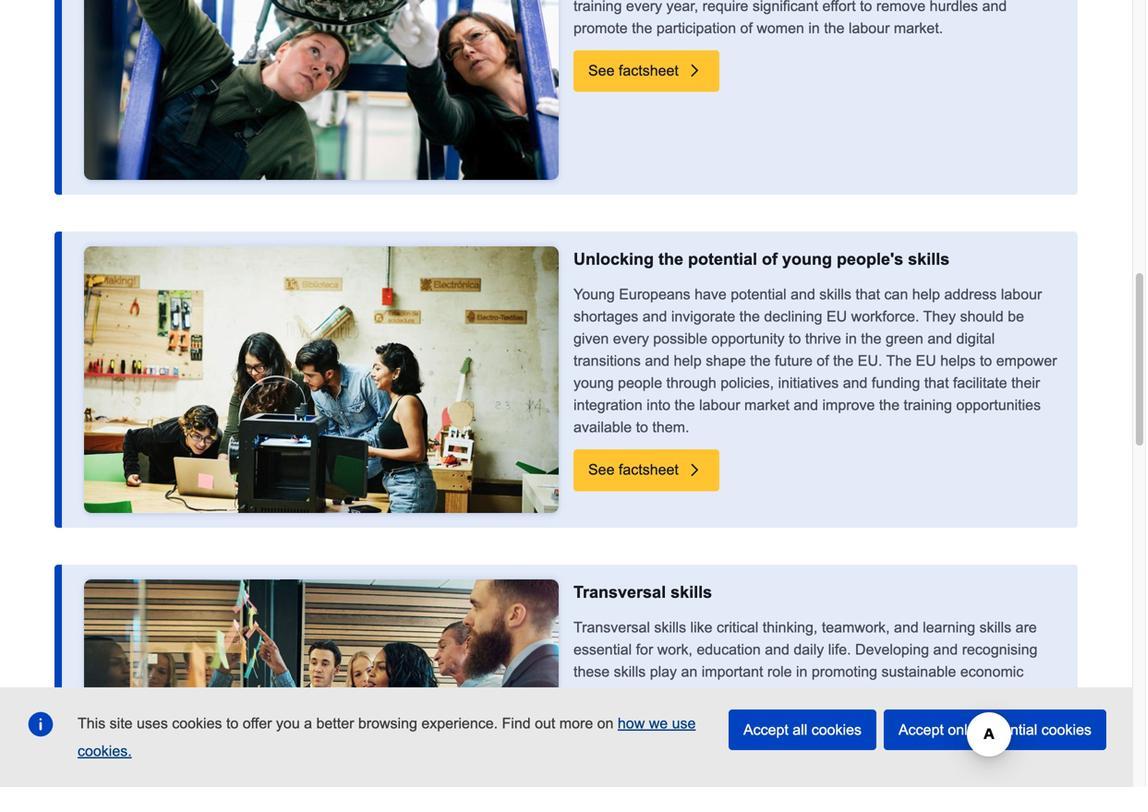 Task type: describe. For each thing, give the bounding box(es) containing it.
teamwork,
[[822, 620, 890, 636]]

possible
[[653, 331, 708, 347]]

address
[[944, 287, 997, 303]]

young europeans have potential and skills that can help address labour shortages and invigorate the declining eu workforce. they should be given every possible opportunity to thrive in the green and digital transitions and help shape the future of the eu. the eu helps to empower young people through policies, initiatives and funding that facilitate their integration into the labour market and improve the training opportunities available to them.
[[574, 287, 1057, 436]]

0 horizontal spatial of
[[762, 250, 778, 269]]

skills up like
[[671, 583, 712, 602]]

cookies for this
[[172, 716, 222, 733]]

eu. the
[[858, 353, 912, 370]]

0 vertical spatial eu
[[827, 309, 847, 325]]

cookies for accept
[[1042, 722, 1092, 739]]

training inside the young europeans have potential and skills that can help address labour shortages and invigorate the declining eu workforce. they should be given every possible opportunity to thrive in the green and digital transitions and help shape the future of the eu. the eu helps to empower young people through policies, initiatives and funding that facilitate their integration into the labour market and improve the training opportunities available to them.
[[904, 397, 952, 414]]

and up the declining
[[791, 287, 815, 303]]

inclusion,
[[668, 686, 730, 703]]

all
[[793, 722, 808, 739]]

are
[[1016, 620, 1037, 636]]

this site uses cookies to offer you a better browsing experience. find out more on
[[78, 716, 618, 733]]

two women inspecting machinery image
[[84, 0, 559, 180]]

we
[[649, 716, 668, 733]]

market
[[745, 397, 790, 414]]

helps
[[941, 353, 976, 370]]

and up improve
[[843, 375, 868, 392]]

workers
[[650, 709, 702, 725]]

you
[[276, 716, 300, 733]]

accept for accept all cookies
[[744, 722, 789, 739]]

workforce.
[[851, 309, 919, 325]]

1 vertical spatial help
[[674, 353, 702, 370]]

skills up recognising on the bottom right of page
[[980, 620, 1012, 636]]

on
[[597, 716, 614, 733]]

how we use cookies. link
[[78, 716, 696, 760]]

how
[[618, 716, 645, 733]]

role
[[767, 664, 792, 681]]

given
[[574, 331, 609, 347]]

factsheet for s icon
[[619, 62, 679, 79]]

facilitate
[[953, 375, 1007, 392]]

in inside the young europeans have potential and skills that can help address labour shortages and invigorate the declining eu workforce. they should be given every possible opportunity to thrive in the green and digital transitions and help shape the future of the eu. the eu helps to empower young people through policies, initiatives and funding that facilitate their integration into the labour market and improve the training opportunities available to them.
[[846, 331, 857, 347]]

developing
[[855, 642, 929, 659]]

see factsheet for s image
[[588, 462, 679, 479]]

should
[[960, 309, 1004, 325]]

integration
[[574, 397, 643, 414]]

institutions
[[787, 709, 857, 725]]

transversal for transversal skills
[[574, 583, 666, 602]]

to left offer
[[226, 716, 239, 733]]

and down initiatives
[[794, 397, 818, 414]]

people's
[[837, 250, 904, 269]]

1 horizontal spatial these
[[948, 709, 984, 725]]

accept all cookies
[[744, 722, 862, 739]]

daily
[[794, 642, 824, 659]]

skills down for
[[614, 664, 646, 681]]

recognising
[[962, 642, 1038, 659]]

every
[[613, 331, 649, 347]]

the up eu. the
[[861, 331, 882, 347]]

see factsheet for s icon
[[588, 62, 679, 79]]

better
[[316, 716, 354, 733]]

transitions
[[574, 353, 641, 370]]

see for s image
[[588, 462, 615, 479]]

advancing
[[877, 709, 944, 725]]

play
[[650, 664, 677, 681]]

like
[[691, 620, 713, 636]]

find
[[502, 716, 531, 733]]

skills.
[[988, 709, 1025, 725]]

to down into
[[636, 420, 648, 436]]

browsing
[[358, 716, 417, 733]]

factsheet for s image
[[619, 462, 679, 479]]

their
[[1012, 375, 1040, 392]]

0 vertical spatial that
[[856, 287, 880, 303]]

empower
[[996, 353, 1057, 370]]

essential inside transversal skills like critical thinking, teamwork, and learning skills are essential for work, education and daily life. developing and recognising these skills play an important role in promoting sustainable economic growth, social inclusion, and competitiveness. the eu supports employers, workers and training institutions in advancing these skills.
[[574, 642, 632, 659]]

unlocking the potential of young people's skills
[[574, 250, 950, 269]]

potential inside the young europeans have potential and skills that can help address labour shortages and invigorate the declining eu workforce. they should be given every possible opportunity to thrive in the green and digital transitions and help shape the future of the eu. the eu helps to empower young people through policies, initiatives and funding that facilitate their integration into the labour market and improve the training opportunities available to them.
[[731, 287, 787, 303]]

1 see factsheet link from the top
[[574, 50, 719, 92]]

1 vertical spatial eu
[[916, 353, 936, 370]]

use
[[672, 716, 696, 733]]

how we use cookies.
[[78, 716, 696, 760]]

skills up can
[[908, 250, 950, 269]]

see for s icon
[[588, 62, 615, 79]]

2 see factsheet link from the top
[[574, 450, 719, 492]]

accept only essential cookies link
[[884, 710, 1107, 751]]

green
[[886, 331, 924, 347]]

of inside the young europeans have potential and skills that can help address labour shortages and invigorate the declining eu workforce. they should be given every possible opportunity to thrive in the green and digital transitions and help shape the future of the eu. the eu helps to empower young people through policies, initiatives and funding that facilitate their integration into the labour market and improve the training opportunities available to them.
[[817, 353, 829, 370]]

growth,
[[574, 686, 622, 703]]

digital
[[956, 331, 995, 347]]

to up facilitate
[[980, 353, 992, 370]]

employers,
[[574, 709, 646, 725]]

initiatives
[[778, 375, 839, 392]]

site
[[110, 716, 133, 733]]

this
[[78, 716, 106, 733]]

into
[[647, 397, 671, 414]]

europeans
[[619, 287, 691, 303]]

work,
[[657, 642, 693, 659]]

a
[[304, 716, 312, 733]]

offer
[[243, 716, 272, 733]]

s image
[[686, 62, 705, 80]]

and up the role
[[765, 642, 790, 659]]

skills up work,
[[654, 620, 686, 636]]

thrive
[[805, 331, 841, 347]]

sustainable
[[882, 664, 956, 681]]

0 vertical spatial young
[[782, 250, 832, 269]]

accept all cookies link
[[729, 710, 877, 751]]

for
[[636, 642, 653, 659]]



Task type: vqa. For each thing, say whether or not it's contained in the screenshot.
Workshops to the middle
no



Task type: locate. For each thing, give the bounding box(es) containing it.
1 vertical spatial young
[[574, 375, 614, 392]]

of down thrive
[[817, 353, 829, 370]]

1 vertical spatial of
[[817, 353, 829, 370]]

to
[[789, 331, 801, 347], [980, 353, 992, 370], [636, 420, 648, 436], [226, 716, 239, 733]]

labour up be
[[1001, 287, 1042, 303]]

0 vertical spatial see factsheet
[[588, 62, 679, 79]]

cookies right uses
[[172, 716, 222, 733]]

people
[[618, 375, 662, 392]]

training left all
[[735, 709, 783, 725]]

1 horizontal spatial of
[[817, 353, 829, 370]]

factsheet left s icon
[[619, 62, 679, 79]]

1 horizontal spatial training
[[904, 397, 952, 414]]

1 see from the top
[[588, 62, 615, 79]]

transversal skills like critical thinking, teamwork, and learning skills are essential for work, education and daily life. developing and recognising these skills play an important role in promoting sustainable economic growth, social inclusion, and competitiveness. the eu supports employers, workers and training institutions in advancing these skills.
[[574, 620, 1038, 725]]

0 horizontal spatial labour
[[699, 397, 740, 414]]

have
[[695, 287, 727, 303]]

1 vertical spatial potential
[[731, 287, 787, 303]]

training
[[904, 397, 952, 414], [735, 709, 783, 725]]

0 vertical spatial transversal
[[574, 583, 666, 602]]

the down thrive
[[833, 353, 854, 370]]

experience.
[[422, 716, 498, 733]]

1 vertical spatial labour
[[699, 397, 740, 414]]

2 horizontal spatial cookies
[[1042, 722, 1092, 739]]

accept left all
[[744, 722, 789, 739]]

0 horizontal spatial accept
[[744, 722, 789, 739]]

1 horizontal spatial help
[[912, 287, 940, 303]]

transversal
[[574, 583, 666, 602], [574, 620, 650, 636]]

shape
[[706, 353, 746, 370]]

the up europeans
[[659, 250, 684, 269]]

help
[[912, 287, 940, 303], [674, 353, 702, 370]]

life.
[[828, 642, 851, 659]]

1 vertical spatial see
[[588, 462, 615, 479]]

1 vertical spatial essential
[[979, 722, 1038, 739]]

0 vertical spatial potential
[[688, 250, 757, 269]]

and down they
[[928, 331, 952, 347]]

0 horizontal spatial training
[[735, 709, 783, 725]]

and down the important at the bottom of page
[[734, 686, 758, 703]]

learning
[[923, 620, 976, 636]]

2 see factsheet from the top
[[588, 462, 679, 479]]

1 vertical spatial training
[[735, 709, 783, 725]]

1 vertical spatial in
[[796, 664, 808, 681]]

in left advancing
[[861, 709, 873, 725]]

factsheet
[[619, 62, 679, 79], [619, 462, 679, 479]]

2 transversal from the top
[[574, 620, 650, 636]]

0 vertical spatial see factsheet link
[[574, 50, 719, 92]]

in right the role
[[796, 664, 808, 681]]

promoting
[[812, 664, 878, 681]]

social
[[626, 686, 664, 703]]

available
[[574, 420, 632, 436]]

2 vertical spatial in
[[861, 709, 873, 725]]

they
[[923, 309, 956, 325]]

to up future
[[789, 331, 801, 347]]

eu down sustainable
[[906, 686, 927, 703]]

0 vertical spatial factsheet
[[619, 62, 679, 79]]

these up growth,
[[574, 664, 610, 681]]

of
[[762, 250, 778, 269], [817, 353, 829, 370]]

future
[[775, 353, 813, 370]]

cookies right skills.
[[1042, 722, 1092, 739]]

funding
[[872, 375, 920, 392]]

can
[[884, 287, 908, 303]]

0 horizontal spatial cookies
[[172, 716, 222, 733]]

and down inclusion,
[[706, 709, 731, 725]]

invigorate
[[671, 309, 735, 325]]

young inside the young europeans have potential and skills that can help address labour shortages and invigorate the declining eu workforce. they should be given every possible opportunity to thrive in the green and digital transitions and help shape the future of the eu. the eu helps to empower young people through policies, initiatives and funding that facilitate their integration into the labour market and improve the training opportunities available to them.
[[574, 375, 614, 392]]

1 horizontal spatial essential
[[979, 722, 1038, 739]]

of up the declining
[[762, 250, 778, 269]]

young
[[782, 250, 832, 269], [574, 375, 614, 392]]

see factsheet down available
[[588, 462, 679, 479]]

opportunity
[[712, 331, 785, 347]]

0 vertical spatial help
[[912, 287, 940, 303]]

important
[[702, 664, 763, 681]]

0 horizontal spatial essential
[[574, 642, 632, 659]]

transversal for transversal skills like critical thinking, teamwork, and learning skills are essential for work, education and daily life. developing and recognising these skills play an important role in promoting sustainable economic growth, social inclusion, and competitiveness. the eu supports employers, workers and training institutions in advancing these skills.
[[574, 620, 650, 636]]

opportunities
[[956, 397, 1041, 414]]

s image
[[686, 461, 705, 480]]

transversal inside transversal skills like critical thinking, teamwork, and learning skills are essential for work, education and daily life. developing and recognising these skills play an important role in promoting sustainable economic growth, social inclusion, and competitiveness. the eu supports employers, workers and training institutions in advancing these skills.
[[574, 620, 650, 636]]

skills inside the young europeans have potential and skills that can help address labour shortages and invigorate the declining eu workforce. they should be given every possible opportunity to thrive in the green and digital transitions and help shape the future of the eu. the eu helps to empower young people through policies, initiatives and funding that facilitate their integration into the labour market and improve the training opportunities available to them.
[[820, 287, 852, 303]]

0 vertical spatial of
[[762, 250, 778, 269]]

training down funding
[[904, 397, 952, 414]]

0 vertical spatial see
[[588, 62, 615, 79]]

that down helps
[[924, 375, 949, 392]]

1 see factsheet from the top
[[588, 62, 679, 79]]

essential left for
[[574, 642, 632, 659]]

2 horizontal spatial in
[[861, 709, 873, 725]]

skills
[[908, 250, 950, 269], [820, 287, 852, 303], [671, 583, 712, 602], [654, 620, 686, 636], [980, 620, 1012, 636], [614, 664, 646, 681]]

training inside transversal skills like critical thinking, teamwork, and learning skills are essential for work, education and daily life. developing and recognising these skills play an important role in promoting sustainable economic growth, social inclusion, and competitiveness. the eu supports employers, workers and training institutions in advancing these skills.
[[735, 709, 783, 725]]

0 horizontal spatial young
[[574, 375, 614, 392]]

2 accept from the left
[[899, 722, 944, 739]]

accept for accept only essential cookies
[[899, 722, 944, 739]]

factsheet left s image
[[619, 462, 679, 479]]

them.
[[652, 420, 689, 436]]

and down the learning
[[933, 642, 958, 659]]

out
[[535, 716, 555, 733]]

cookies right all
[[812, 722, 862, 739]]

1 transversal from the top
[[574, 583, 666, 602]]

uses
[[137, 716, 168, 733]]

labour down policies, on the right top of page
[[699, 397, 740, 414]]

more
[[560, 716, 593, 733]]

0 vertical spatial these
[[574, 664, 610, 681]]

transversal skills
[[574, 583, 712, 602]]

competitiveness.
[[763, 686, 873, 703]]

1 horizontal spatial accept
[[899, 722, 944, 739]]

declining
[[764, 309, 823, 325]]

see factsheet
[[588, 62, 679, 79], [588, 462, 679, 479]]

the down through
[[675, 397, 695, 414]]

cookies.
[[78, 744, 132, 760]]

1 horizontal spatial labour
[[1001, 287, 1042, 303]]

1 vertical spatial that
[[924, 375, 949, 392]]

the
[[876, 686, 902, 703]]

1 vertical spatial see factsheet link
[[574, 450, 719, 492]]

0 vertical spatial training
[[904, 397, 952, 414]]

eu down green
[[916, 353, 936, 370]]

1 vertical spatial see factsheet
[[588, 462, 679, 479]]

in
[[846, 331, 857, 347], [796, 664, 808, 681], [861, 709, 873, 725]]

1 horizontal spatial cookies
[[812, 722, 862, 739]]

1 horizontal spatial in
[[846, 331, 857, 347]]

see
[[588, 62, 615, 79], [588, 462, 615, 479]]

thinking,
[[763, 620, 818, 636]]

and
[[791, 287, 815, 303], [643, 309, 667, 325], [928, 331, 952, 347], [645, 353, 670, 370], [843, 375, 868, 392], [794, 397, 818, 414], [894, 620, 919, 636], [765, 642, 790, 659], [933, 642, 958, 659], [734, 686, 758, 703], [706, 709, 731, 725]]

1 accept from the left
[[744, 722, 789, 739]]

critical
[[717, 620, 759, 636]]

cookies
[[172, 716, 222, 733], [812, 722, 862, 739], [1042, 722, 1092, 739]]

policies,
[[721, 375, 774, 392]]

an
[[681, 664, 698, 681]]

eu up thrive
[[827, 309, 847, 325]]

help up they
[[912, 287, 940, 303]]

young up the declining
[[782, 250, 832, 269]]

the down funding
[[879, 397, 900, 414]]

accept only essential cookies
[[899, 722, 1092, 739]]

only
[[948, 722, 975, 739]]

supports
[[931, 686, 987, 703]]

see factsheet left s icon
[[588, 62, 679, 79]]

1 vertical spatial transversal
[[574, 620, 650, 636]]

0 horizontal spatial in
[[796, 664, 808, 681]]

0 horizontal spatial that
[[856, 287, 880, 303]]

1 vertical spatial factsheet
[[619, 462, 679, 479]]

and up developing
[[894, 620, 919, 636]]

economic
[[961, 664, 1024, 681]]

and up people in the top of the page
[[645, 353, 670, 370]]

0 vertical spatial essential
[[574, 642, 632, 659]]

2 vertical spatial eu
[[906, 686, 927, 703]]

that
[[856, 287, 880, 303], [924, 375, 949, 392]]

potential up have
[[688, 250, 757, 269]]

the
[[659, 250, 684, 269], [740, 309, 760, 325], [861, 331, 882, 347], [750, 353, 771, 370], [833, 353, 854, 370], [675, 397, 695, 414], [879, 397, 900, 414]]

shortages
[[574, 309, 639, 325]]

potential
[[688, 250, 757, 269], [731, 287, 787, 303]]

in right thrive
[[846, 331, 857, 347]]

0 horizontal spatial help
[[674, 353, 702, 370]]

accept left only
[[899, 722, 944, 739]]

and down europeans
[[643, 309, 667, 325]]

young down transitions
[[574, 375, 614, 392]]

0 vertical spatial labour
[[1001, 287, 1042, 303]]

unlocking
[[574, 250, 654, 269]]

1 vertical spatial these
[[948, 709, 984, 725]]

improve
[[823, 397, 875, 414]]

accept
[[744, 722, 789, 739], [899, 722, 944, 739]]

through
[[666, 375, 717, 392]]

skills up thrive
[[820, 287, 852, 303]]

2 see from the top
[[588, 462, 615, 479]]

help up through
[[674, 353, 702, 370]]

2 factsheet from the top
[[619, 462, 679, 479]]

1 factsheet from the top
[[619, 62, 679, 79]]

the down opportunity
[[750, 353, 771, 370]]

potential down "unlocking the potential of young people's skills"
[[731, 287, 787, 303]]

essential right only
[[979, 722, 1038, 739]]

these down supports
[[948, 709, 984, 725]]

0 vertical spatial in
[[846, 331, 857, 347]]

young
[[574, 287, 615, 303]]

education
[[697, 642, 761, 659]]

1 horizontal spatial that
[[924, 375, 949, 392]]

1 horizontal spatial young
[[782, 250, 832, 269]]

the up opportunity
[[740, 309, 760, 325]]

0 horizontal spatial these
[[574, 664, 610, 681]]

that up the workforce.
[[856, 287, 880, 303]]

eu inside transversal skills like critical thinking, teamwork, and learning skills are essential for work, education and daily life. developing and recognising these skills play an important role in promoting sustainable economic growth, social inclusion, and competitiveness. the eu supports employers, workers and training institutions in advancing these skills.
[[906, 686, 927, 703]]



